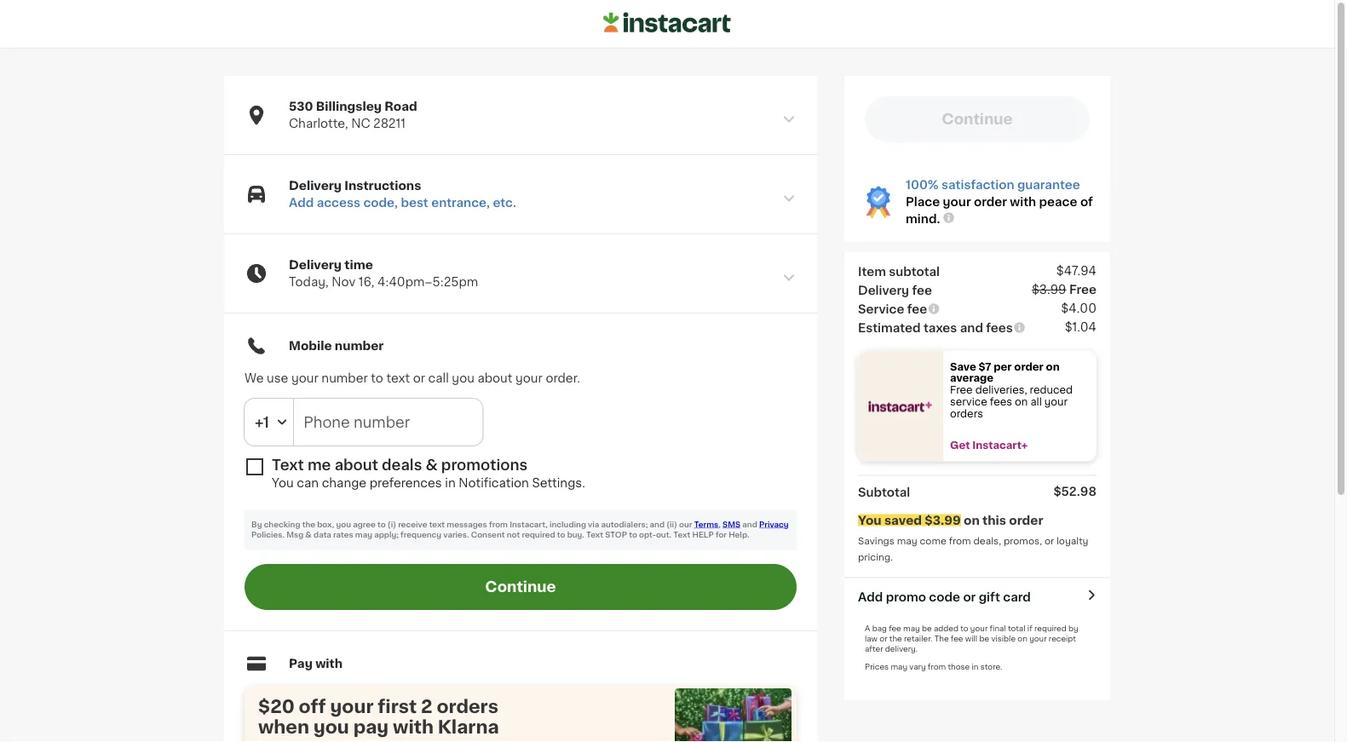 Task type: vqa. For each thing, say whether or not it's contained in the screenshot.


Task type: describe. For each thing, give the bounding box(es) containing it.
gift
[[979, 591, 1001, 603]]

or left 'call'
[[413, 372, 425, 384]]

the inside a bag fee may be added to your final total if required by law or the retailer. the fee will be visible on your receipt after delivery.
[[890, 635, 902, 643]]

terms
[[694, 521, 719, 529]]

service
[[858, 303, 905, 315]]

the inside by checking the box, you agree to (i) receive text messages from instacart, including via autodialers; and (ii) our terms , sms and privacy policies. msg & data rates may apply; frequency varies. consent not required to buy. text stop to opt-out. text help for help.
[[302, 521, 315, 529]]

required inside a bag fee may be added to your final total if required by law or the retailer. the fee will be visible on your receipt after delivery.
[[1035, 625, 1067, 632]]

1 vertical spatial in
[[972, 663, 979, 671]]

msg
[[287, 531, 304, 539]]

help.
[[729, 531, 750, 539]]

1 horizontal spatial be
[[980, 635, 990, 643]]

place
[[906, 196, 940, 208]]

nov
[[332, 276, 355, 288]]

(i)
[[388, 521, 396, 529]]

sms
[[723, 521, 741, 529]]

guarantee
[[1018, 179, 1080, 191]]

1 horizontal spatial text
[[587, 531, 604, 539]]

text inside by checking the box, you agree to (i) receive text messages from instacart, including via autodialers; and (ii) our terms , sms and privacy policies. msg & data rates may apply; frequency varies. consent not required to buy. text stop to opt-out. text help for help.
[[429, 521, 445, 529]]

law
[[865, 635, 878, 643]]

we
[[245, 372, 264, 384]]

for
[[716, 531, 727, 539]]

from inside by checking the box, you agree to (i) receive text messages from instacart, including via autodialers; and (ii) our terms , sms and privacy policies. msg & data rates may apply; frequency varies. consent not required to buy. text stop to opt-out. text help for help.
[[489, 521, 508, 529]]

get
[[950, 441, 970, 450]]

may inside a bag fee may be added to your final total if required by law or the retailer. the fee will be visible on your receipt after delivery.
[[904, 625, 920, 632]]

from for prices may vary from those in store.
[[928, 663, 946, 671]]

0 horizontal spatial be
[[922, 625, 932, 632]]

Phone number telephone field
[[293, 399, 483, 446]]

0 horizontal spatial with
[[315, 658, 343, 670]]

your inside save $7 per order on average free deliveries, reduced service fees on all your orders
[[1045, 397, 1068, 407]]

may down delivery.
[[891, 663, 908, 671]]

consent
[[471, 531, 505, 539]]

those
[[948, 663, 970, 671]]

with inside place your order with peace of mind.
[[1010, 196, 1037, 208]]

checking
[[264, 521, 300, 529]]

pay with
[[289, 658, 343, 670]]

opt-
[[639, 531, 656, 539]]

notification
[[459, 477, 529, 489]]

road
[[385, 101, 417, 113]]

$20
[[258, 698, 295, 716]]

billingsley
[[316, 101, 382, 113]]

a bag fee may be added to your final total if required by law or the retailer. the fee will be visible on your receipt after delivery.
[[865, 625, 1079, 653]]

on up reduced
[[1046, 362, 1060, 371]]

promotions
[[441, 458, 528, 473]]

agree
[[353, 521, 376, 529]]

order inside save $7 per order on average free deliveries, reduced service fees on all your orders
[[1015, 362, 1044, 371]]

fee down subtotal
[[912, 284, 932, 296]]

loyalty
[[1057, 537, 1089, 546]]

prices
[[865, 663, 889, 671]]

get instacart+
[[950, 441, 1028, 450]]

promo
[[886, 591, 926, 603]]

2
[[421, 698, 433, 716]]

delivery time today, nov 16, 4:40pm–5:25pm
[[289, 259, 478, 288]]

to down autodialers;
[[629, 531, 637, 539]]

a
[[865, 625, 871, 632]]

Select a country button
[[245, 399, 293, 446]]

to up phone number telephone field
[[371, 372, 383, 384]]

off
[[299, 698, 326, 716]]

preferences
[[370, 477, 442, 489]]

add inside add promo code or gift card button
[[858, 591, 883, 603]]

fee right bag
[[889, 625, 902, 632]]

,
[[719, 521, 721, 529]]

to down the including
[[557, 531, 566, 539]]

code
[[929, 591, 961, 603]]

your inside $20 off your first 2 orders when you pay with klarna
[[330, 698, 374, 716]]

place your order with peace of mind.
[[906, 196, 1093, 225]]

you inside $20 off your first 2 orders when you pay with klarna
[[314, 718, 349, 736]]

saved
[[885, 514, 922, 526]]

store.
[[981, 663, 1003, 671]]

varies.
[[444, 531, 469, 539]]

from for savings may come from deals, promos, or loyalty pricing.
[[949, 537, 971, 546]]

pay
[[289, 658, 313, 670]]

free inside save $7 per order on average free deliveries, reduced service fees on all your orders
[[950, 385, 973, 395]]

delivery fee
[[858, 284, 932, 296]]

about inside 'text me about deals & promotions you can change preferences in notification settings.'
[[335, 458, 378, 473]]

service
[[950, 397, 988, 407]]

4:40pm–5:25pm
[[378, 276, 478, 288]]

will
[[966, 635, 978, 643]]

add promo code or gift card button
[[858, 589, 1031, 606]]

on inside a bag fee may be added to your final total if required by law or the retailer. the fee will be visible on your receipt after delivery.
[[1018, 635, 1028, 643]]

privacy
[[759, 521, 789, 529]]

continue button
[[245, 564, 797, 610]]

fee left 'will'
[[951, 635, 964, 643]]

on left 'all'
[[1015, 397, 1028, 407]]

our
[[679, 521, 693, 529]]

deals
[[382, 458, 422, 473]]

by
[[251, 521, 262, 529]]

on left 'this'
[[964, 514, 980, 526]]

save
[[950, 362, 977, 371]]

service fee
[[858, 303, 928, 315]]

terms link
[[694, 521, 719, 529]]

$3.99 free
[[1032, 283, 1097, 295]]

orders inside $20 off your first 2 orders when you pay with klarna
[[437, 698, 499, 716]]

pricing.
[[858, 552, 893, 562]]

delivery address image
[[782, 112, 797, 127]]

subtotal
[[889, 266, 940, 277]]

if
[[1028, 625, 1033, 632]]

$7
[[979, 362, 992, 371]]

use
[[267, 372, 288, 384]]

out.
[[656, 531, 672, 539]]

delivery instructions image
[[782, 191, 797, 206]]

average
[[950, 373, 994, 383]]

best
[[401, 197, 429, 209]]

$20 off your first 2 orders when you pay with klarna button
[[245, 686, 792, 742]]

0 vertical spatial number
[[335, 340, 384, 352]]

fee up estimated taxes and fees
[[908, 303, 928, 315]]

satisfaction
[[942, 179, 1015, 191]]

call
[[428, 372, 449, 384]]

promos,
[[1004, 537, 1043, 546]]

$4.00
[[1061, 302, 1097, 314]]

to left (i)
[[378, 521, 386, 529]]

0 vertical spatial text
[[386, 372, 410, 384]]

100% satisfaction guarantee
[[906, 179, 1080, 191]]

we use your number to text or call you about your order.
[[245, 372, 580, 384]]

bag
[[873, 625, 887, 632]]

$47.94
[[1057, 265, 1097, 277]]

order inside place your order with peace of mind.
[[974, 196, 1007, 208]]

add inside delivery instructions add access code, best entrance, etc.
[[289, 197, 314, 209]]



Task type: locate. For each thing, give the bounding box(es) containing it.
get instacart+ button
[[944, 440, 1097, 452]]

0 vertical spatial be
[[922, 625, 932, 632]]

from
[[489, 521, 508, 529], [949, 537, 971, 546], [928, 663, 946, 671]]

or left gift
[[963, 591, 976, 603]]

may down agree
[[355, 531, 372, 539]]

2 horizontal spatial with
[[1010, 196, 1037, 208]]

your inside place your order with peace of mind.
[[943, 196, 971, 208]]

0 vertical spatial about
[[478, 372, 513, 384]]

2 horizontal spatial and
[[960, 322, 984, 334]]

your down reduced
[[1045, 397, 1068, 407]]

with right pay
[[315, 658, 343, 670]]

1 vertical spatial number
[[322, 372, 368, 384]]

1 vertical spatial required
[[1035, 625, 1067, 632]]

added
[[934, 625, 959, 632]]

you right 'call'
[[452, 372, 475, 384]]

fees inside save $7 per order on average free deliveries, reduced service fees on all your orders
[[990, 397, 1013, 407]]

all
[[1031, 397, 1042, 407]]

you up the rates
[[336, 521, 351, 529]]

text down via
[[587, 531, 604, 539]]

0 vertical spatial from
[[489, 521, 508, 529]]

reduced
[[1030, 385, 1073, 395]]

text left 'call'
[[386, 372, 410, 384]]

& right deals
[[426, 458, 438, 473]]

0 horizontal spatial $3.99
[[925, 514, 961, 526]]

with down guarantee
[[1010, 196, 1037, 208]]

in left "store."
[[972, 663, 979, 671]]

1 vertical spatial you
[[858, 514, 882, 526]]

add up a
[[858, 591, 883, 603]]

free up $4.00
[[1070, 283, 1097, 295]]

orders up klarna
[[437, 698, 499, 716]]

savings may come from deals, promos, or loyalty pricing.
[[858, 537, 1091, 562]]

sms link
[[723, 521, 741, 529]]

& inside by checking the box, you agree to (i) receive text messages from instacart, including via autodialers; and (ii) our terms , sms and privacy policies. msg & data rates may apply; frequency varies. consent not required to buy. text stop to opt-out. text help for help.
[[305, 531, 312, 539]]

taxes
[[924, 322, 958, 334]]

from inside savings may come from deals, promos, or loyalty pricing.
[[949, 537, 971, 546]]

1 horizontal spatial you
[[858, 514, 882, 526]]

1 vertical spatial from
[[949, 537, 971, 546]]

may inside by checking the box, you agree to (i) receive text messages from instacart, including via autodialers; and (ii) our terms , sms and privacy policies. msg & data rates may apply; frequency varies. consent not required to buy. text stop to opt-out. text help for help.
[[355, 531, 372, 539]]

nc
[[351, 118, 370, 130]]

pay
[[353, 718, 389, 736]]

the
[[935, 635, 949, 643]]

more info about 100% satisfaction guarantee image
[[942, 211, 956, 225]]

0 horizontal spatial the
[[302, 521, 315, 529]]

may inside savings may come from deals, promos, or loyalty pricing.
[[897, 537, 918, 546]]

save $7 per order on average free deliveries, reduced service fees on all your orders
[[950, 362, 1076, 419]]

rates
[[333, 531, 353, 539]]

instacart,
[[510, 521, 548, 529]]

etc.
[[493, 197, 516, 209]]

can
[[297, 477, 319, 489]]

1 horizontal spatial about
[[478, 372, 513, 384]]

1 vertical spatial be
[[980, 635, 990, 643]]

you up 'savings'
[[858, 514, 882, 526]]

by
[[1069, 625, 1079, 632]]

1 vertical spatial orders
[[437, 698, 499, 716]]

0 vertical spatial free
[[1070, 283, 1097, 295]]

2 horizontal spatial text
[[674, 531, 691, 539]]

about up change
[[335, 458, 378, 473]]

in down promotions
[[445, 477, 456, 489]]

come
[[920, 537, 947, 546]]

1 horizontal spatial &
[[426, 458, 438, 473]]

2 vertical spatial from
[[928, 663, 946, 671]]

vary
[[910, 663, 926, 671]]

delivery.
[[885, 645, 918, 653]]

text up can
[[272, 458, 304, 473]]

or inside a bag fee may be added to your final total if required by law or the retailer. the fee will be visible on your receipt after delivery.
[[880, 635, 888, 643]]

you left can
[[272, 477, 294, 489]]

number down the mobile number
[[322, 372, 368, 384]]

number
[[335, 340, 384, 352], [322, 372, 368, 384]]

0 vertical spatial $3.99
[[1032, 283, 1067, 295]]

$20 off your first 2 orders when you pay with klarna
[[258, 698, 499, 736]]

$52.98
[[1054, 485, 1097, 497]]

the
[[302, 521, 315, 529], [890, 635, 902, 643]]

messages
[[447, 521, 487, 529]]

0 vertical spatial &
[[426, 458, 438, 473]]

& inside 'text me about deals & promotions you can change preferences in notification settings.'
[[426, 458, 438, 473]]

estimated
[[858, 322, 921, 334]]

add promo code or gift card
[[858, 591, 1031, 603]]

delivery for today,
[[289, 259, 342, 271]]

subtotal
[[858, 486, 911, 498]]

not
[[507, 531, 520, 539]]

1 vertical spatial order
[[1015, 362, 1044, 371]]

0 vertical spatial the
[[302, 521, 315, 529]]

estimated taxes and fees
[[858, 322, 1013, 334]]

to up 'will'
[[961, 625, 969, 632]]

1 vertical spatial you
[[336, 521, 351, 529]]

including
[[550, 521, 586, 529]]

0 horizontal spatial you
[[272, 477, 294, 489]]

order right per
[[1015, 362, 1044, 371]]

number right mobile
[[335, 340, 384, 352]]

delivery up service
[[858, 284, 910, 296]]

your down 'if'
[[1030, 635, 1047, 643]]

1 vertical spatial delivery
[[289, 259, 342, 271]]

16,
[[359, 276, 375, 288]]

$3.99 up come
[[925, 514, 961, 526]]

1 vertical spatial the
[[890, 635, 902, 643]]

first
[[378, 698, 417, 716]]

1 vertical spatial with
[[315, 658, 343, 670]]

your left order.
[[516, 372, 543, 384]]

item
[[858, 266, 886, 277]]

fees up per
[[986, 322, 1013, 334]]

code,
[[363, 197, 398, 209]]

your up more info about 100% satisfaction guarantee 'image'
[[943, 196, 971, 208]]

required inside by checking the box, you agree to (i) receive text messages from instacart, including via autodialers; and (ii) our terms , sms and privacy policies. msg & data rates may apply; frequency varies. consent not required to buy. text stop to opt-out. text help for help.
[[522, 531, 555, 539]]

or inside button
[[963, 591, 976, 603]]

0 vertical spatial you
[[272, 477, 294, 489]]

orders inside save $7 per order on average free deliveries, reduced service fees on all your orders
[[950, 409, 984, 419]]

or inside savings may come from deals, promos, or loyalty pricing.
[[1045, 537, 1054, 546]]

you inside by checking the box, you agree to (i) receive text messages from instacart, including via autodialers; and (ii) our terms , sms and privacy policies. msg & data rates may apply; frequency varies. consent not required to buy. text stop to opt-out. text help for help.
[[336, 521, 351, 529]]

may up 'retailer.'
[[904, 625, 920, 632]]

or
[[413, 372, 425, 384], [1045, 537, 1054, 546], [963, 591, 976, 603], [880, 635, 888, 643]]

buy.
[[567, 531, 585, 539]]

add
[[289, 197, 314, 209], [858, 591, 883, 603]]

delivery inside delivery instructions add access code, best entrance, etc.
[[289, 180, 342, 192]]

0 vertical spatial order
[[974, 196, 1007, 208]]

0 vertical spatial fees
[[986, 322, 1013, 334]]

and right 'taxes'
[[960, 322, 984, 334]]

be up 'retailer.'
[[922, 625, 932, 632]]

0 vertical spatial required
[[522, 531, 555, 539]]

100%
[[906, 179, 939, 191]]

delivery up today,
[[289, 259, 342, 271]]

order up promos,
[[1009, 514, 1044, 526]]

settings.
[[532, 477, 585, 489]]

text me about deals & promotions you can change preferences in notification settings.
[[272, 458, 585, 489]]

via
[[588, 521, 600, 529]]

the up delivery.
[[890, 635, 902, 643]]

1 horizontal spatial from
[[928, 663, 946, 671]]

0 horizontal spatial add
[[289, 197, 314, 209]]

0 horizontal spatial required
[[522, 531, 555, 539]]

1 horizontal spatial free
[[1070, 283, 1097, 295]]

0 horizontal spatial text
[[272, 458, 304, 473]]

or down bag
[[880, 635, 888, 643]]

1 vertical spatial text
[[429, 521, 445, 529]]

stop
[[605, 531, 627, 539]]

order down 100% satisfaction guarantee
[[974, 196, 1007, 208]]

required down instacart, at the bottom of page
[[522, 531, 555, 539]]

be right 'will'
[[980, 635, 990, 643]]

from right vary
[[928, 663, 946, 671]]

delivery
[[289, 180, 342, 192], [289, 259, 342, 271], [858, 284, 910, 296]]

your
[[943, 196, 971, 208], [291, 372, 319, 384], [516, 372, 543, 384], [1045, 397, 1068, 407], [971, 625, 988, 632], [1030, 635, 1047, 643], [330, 698, 374, 716]]

retailer.
[[904, 635, 933, 643]]

0 vertical spatial delivery
[[289, 180, 342, 192]]

text down our
[[674, 531, 691, 539]]

0 vertical spatial add
[[289, 197, 314, 209]]

help
[[693, 531, 714, 539]]

your up 'will'
[[971, 625, 988, 632]]

instacart+
[[973, 441, 1028, 450]]

1 horizontal spatial add
[[858, 591, 883, 603]]

1 horizontal spatial in
[[972, 663, 979, 671]]

you
[[272, 477, 294, 489], [858, 514, 882, 526]]

delivery up the access
[[289, 180, 342, 192]]

fees down deliveries,
[[990, 397, 1013, 407]]

$1.04
[[1065, 321, 1097, 333]]

28211
[[373, 118, 406, 130]]

0 horizontal spatial in
[[445, 477, 456, 489]]

in
[[445, 477, 456, 489], [972, 663, 979, 671]]

orders down service
[[950, 409, 984, 419]]

from down you saved $3.99 on this order
[[949, 537, 971, 546]]

delivery inside delivery time today, nov 16, 4:40pm–5:25pm
[[289, 259, 342, 271]]

0 vertical spatial orders
[[950, 409, 984, 419]]

1 horizontal spatial with
[[393, 718, 434, 736]]

1 vertical spatial $3.99
[[925, 514, 961, 526]]

may down saved
[[897, 537, 918, 546]]

time
[[345, 259, 373, 271]]

with inside $20 off your first 2 orders when you pay with klarna
[[393, 718, 434, 736]]

1 vertical spatial about
[[335, 458, 378, 473]]

home image
[[603, 10, 731, 35]]

text up frequency
[[429, 521, 445, 529]]

in inside 'text me about deals & promotions you can change preferences in notification settings.'
[[445, 477, 456, 489]]

delivery time image
[[782, 270, 797, 286]]

mobile number
[[289, 340, 384, 352]]

2 vertical spatial order
[[1009, 514, 1044, 526]]

you down off
[[314, 718, 349, 736]]

0 vertical spatial with
[[1010, 196, 1037, 208]]

from up consent at the left bottom
[[489, 521, 508, 529]]

0 horizontal spatial free
[[950, 385, 973, 395]]

0 horizontal spatial from
[[489, 521, 508, 529]]

+1
[[255, 415, 269, 430]]

receipt
[[1049, 635, 1077, 643]]

2 vertical spatial delivery
[[858, 284, 910, 296]]

1 horizontal spatial the
[[890, 635, 902, 643]]

with down the 2
[[393, 718, 434, 736]]

autodialers;
[[601, 521, 648, 529]]

1 vertical spatial &
[[305, 531, 312, 539]]

and up help.
[[743, 521, 758, 529]]

to inside a bag fee may be added to your final total if required by law or the retailer. the fee will be visible on your receipt after delivery.
[[961, 625, 969, 632]]

1 horizontal spatial and
[[743, 521, 758, 529]]

of
[[1081, 196, 1093, 208]]

2 horizontal spatial from
[[949, 537, 971, 546]]

0 horizontal spatial about
[[335, 458, 378, 473]]

1 vertical spatial fees
[[990, 397, 1013, 407]]

required up receipt
[[1035, 625, 1067, 632]]

peace
[[1040, 196, 1078, 208]]

0 vertical spatial you
[[452, 372, 475, 384]]

2 vertical spatial you
[[314, 718, 349, 736]]

1 horizontal spatial $3.99
[[1032, 283, 1067, 295]]

1 vertical spatial add
[[858, 591, 883, 603]]

2 vertical spatial with
[[393, 718, 434, 736]]

and up out.
[[650, 521, 665, 529]]

&
[[426, 458, 438, 473], [305, 531, 312, 539]]

free up service
[[950, 385, 973, 395]]

text
[[386, 372, 410, 384], [429, 521, 445, 529]]

1 vertical spatial free
[[950, 385, 973, 395]]

your right use
[[291, 372, 319, 384]]

0 horizontal spatial and
[[650, 521, 665, 529]]

you inside 'text me about deals & promotions you can change preferences in notification settings.'
[[272, 477, 294, 489]]

0 horizontal spatial orders
[[437, 698, 499, 716]]

prices may vary from those in store.
[[865, 663, 1003, 671]]

apply;
[[374, 531, 399, 539]]

box,
[[317, 521, 334, 529]]

0 horizontal spatial text
[[386, 372, 410, 384]]

continue
[[485, 580, 556, 595]]

& right 'msg'
[[305, 531, 312, 539]]

add left the access
[[289, 197, 314, 209]]

0 vertical spatial in
[[445, 477, 456, 489]]

1 horizontal spatial text
[[429, 521, 445, 529]]

your up the pay
[[330, 698, 374, 716]]

on down total at the bottom right of the page
[[1018, 635, 1028, 643]]

1 horizontal spatial orders
[[950, 409, 984, 419]]

delivery for add
[[289, 180, 342, 192]]

1 horizontal spatial required
[[1035, 625, 1067, 632]]

policies.
[[251, 531, 285, 539]]

data
[[314, 531, 331, 539]]

or left loyalty
[[1045, 537, 1054, 546]]

charlotte,
[[289, 118, 348, 130]]

0 horizontal spatial &
[[305, 531, 312, 539]]

the left box, at the bottom left of the page
[[302, 521, 315, 529]]

$3.99 down $47.94
[[1032, 283, 1067, 295]]

delivery instructions add access code, best entrance, etc.
[[289, 180, 516, 209]]

530 billingsley road charlotte, nc 28211
[[289, 101, 417, 130]]

about right 'call'
[[478, 372, 513, 384]]

to
[[371, 372, 383, 384], [378, 521, 386, 529], [557, 531, 566, 539], [629, 531, 637, 539], [961, 625, 969, 632]]

be
[[922, 625, 932, 632], [980, 635, 990, 643]]

access
[[317, 197, 361, 209]]

text inside 'text me about deals & promotions you can change preferences in notification settings.'
[[272, 458, 304, 473]]

klarna
[[438, 718, 499, 736]]



